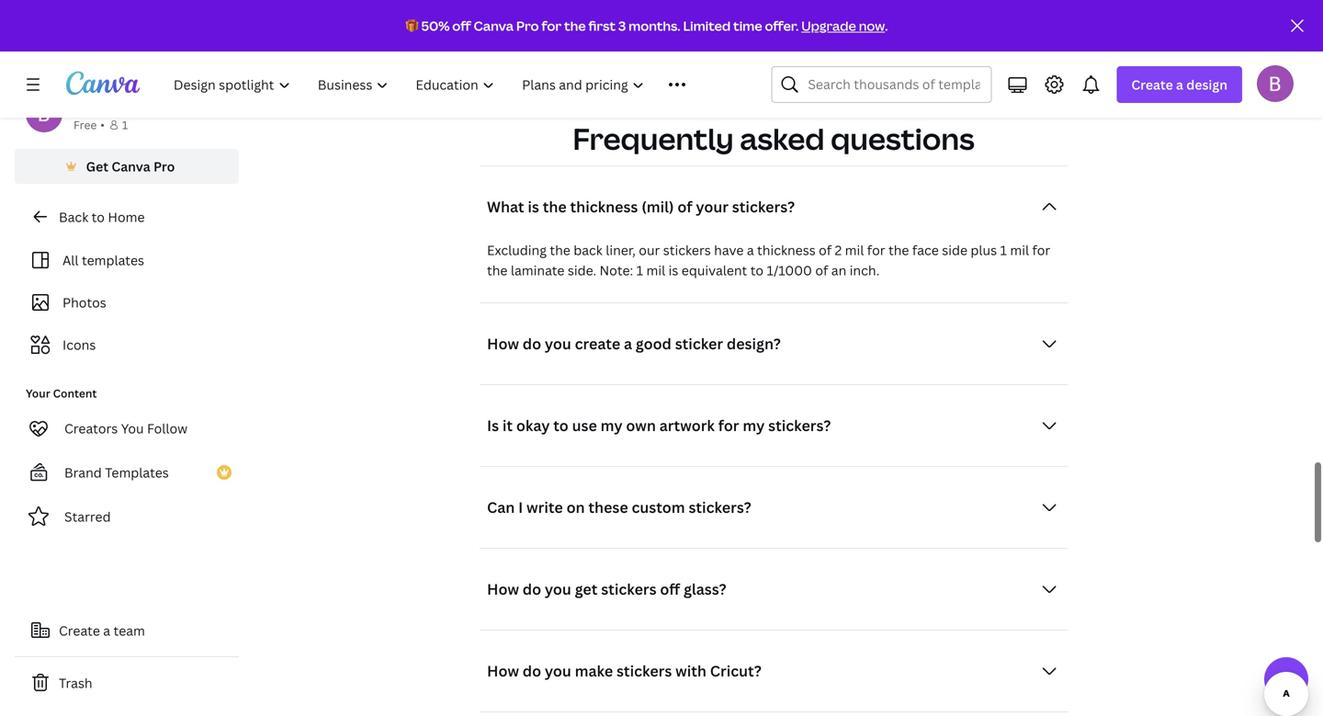 Task type: describe. For each thing, give the bounding box(es) containing it.
stickers inside excluding the back liner, our stickers have a thickness of 2 mil for the face side plus 1 mil for the laminate side. note: 1 mil is equivalent to 1/1000 of an inch.
[[664, 241, 711, 259]]

now
[[859, 17, 885, 34]]

is
[[487, 416, 499, 435]]

offer.
[[765, 17, 799, 34]]

can i write on these custom stickers?
[[487, 497, 752, 517]]

creators
[[64, 420, 118, 437]]

our
[[639, 241, 660, 259]]

you for get
[[545, 579, 572, 599]]

use
[[572, 416, 597, 435]]

content
[[53, 386, 97, 401]]

upgrade
[[802, 17, 857, 34]]

artwork
[[660, 416, 715, 435]]

2 vertical spatial 1
[[637, 262, 644, 279]]

(mil)
[[642, 197, 674, 216]]

how do you get stickers off glass?
[[487, 579, 727, 599]]

frequently
[[573, 119, 734, 159]]

you
[[121, 420, 144, 437]]

an
[[832, 262, 847, 279]]

thickness inside dropdown button
[[570, 197, 638, 216]]

0 vertical spatial to
[[92, 208, 105, 226]]

0 vertical spatial canva
[[474, 17, 514, 34]]

0 vertical spatial pro
[[517, 17, 539, 34]]

make
[[575, 661, 613, 681]]

to inside dropdown button
[[554, 416, 569, 435]]

🎁 50% off canva pro for the first 3 months. limited time offer. upgrade now .
[[406, 17, 888, 34]]

write
[[527, 497, 563, 517]]

off inside dropdown button
[[660, 579, 680, 599]]

note:
[[600, 262, 634, 279]]

asked
[[740, 119, 825, 159]]

what is the thickness (mil) of your stickers? button
[[480, 188, 1068, 225]]

how for how do you make stickers with cricut?
[[487, 661, 519, 681]]

•
[[100, 117, 105, 132]]

is it okay to use my own artwork for my stickers?
[[487, 416, 831, 435]]

is it okay to use my own artwork for my stickers? button
[[480, 407, 1068, 444]]

all
[[63, 251, 79, 269]]

how do you make stickers with cricut?
[[487, 661, 762, 681]]

photos
[[63, 294, 106, 311]]

.
[[885, 17, 888, 34]]

stickers for with
[[617, 661, 672, 681]]

create a design button
[[1117, 66, 1243, 103]]

get canva pro button
[[15, 149, 239, 184]]

starred link
[[15, 498, 239, 535]]

a inside button
[[103, 622, 110, 639]]

2
[[835, 241, 842, 259]]

trash
[[59, 674, 92, 692]]

how do you create a good sticker design?
[[487, 334, 781, 353]]

how for how do you create a good sticker design?
[[487, 334, 519, 353]]

2 my from the left
[[743, 416, 765, 435]]

create a team button
[[15, 612, 239, 649]]

brand
[[64, 464, 102, 481]]

have
[[714, 241, 744, 259]]

create a team
[[59, 622, 145, 639]]

get
[[575, 579, 598, 599]]

1 vertical spatial 1
[[1001, 241, 1008, 259]]

thickness inside excluding the back liner, our stickers have a thickness of 2 mil for the face side plus 1 mil for the laminate side. note: 1 mil is equivalent to 1/1000 of an inch.
[[758, 241, 816, 259]]

50%
[[421, 17, 450, 34]]

side.
[[568, 262, 597, 279]]

create a design
[[1132, 76, 1228, 93]]

the inside dropdown button
[[543, 197, 567, 216]]

i
[[519, 497, 523, 517]]

2 vertical spatial of
[[816, 262, 829, 279]]

🎁
[[406, 17, 419, 34]]

design
[[1187, 76, 1228, 93]]

frequently asked questions
[[573, 119, 975, 159]]

glass?
[[684, 579, 727, 599]]

bob builder image
[[1258, 65, 1294, 102]]

how for how do you get stickers off glass?
[[487, 579, 519, 599]]

1 vertical spatial stickers?
[[769, 416, 831, 435]]

first
[[589, 17, 616, 34]]

excluding
[[487, 241, 547, 259]]

you for make
[[545, 661, 572, 681]]

do for get
[[523, 579, 542, 599]]

is inside dropdown button
[[528, 197, 540, 216]]

inch.
[[850, 262, 880, 279]]

do for make
[[523, 661, 542, 681]]

side
[[943, 241, 968, 259]]

the left first
[[564, 17, 586, 34]]

get canva pro
[[86, 158, 175, 175]]

excluding the back liner, our stickers have a thickness of 2 mil for the face side plus 1 mil for the laminate side. note: 1 mil is equivalent to 1/1000 of an inch.
[[487, 241, 1051, 279]]

upgrade now button
[[802, 17, 885, 34]]

stickers for off
[[601, 579, 657, 599]]

your content
[[26, 386, 97, 401]]

templates
[[82, 251, 144, 269]]

create
[[575, 334, 621, 353]]

1 my from the left
[[601, 416, 623, 435]]

how do you get stickers off glass? button
[[480, 571, 1068, 608]]

a inside excluding the back liner, our stickers have a thickness of 2 mil for the face side plus 1 mil for the laminate side. note: 1 mil is equivalent to 1/1000 of an inch.
[[747, 241, 754, 259]]

the left face
[[889, 241, 910, 259]]

questions
[[831, 119, 975, 159]]

how do you make stickers with cricut? button
[[480, 653, 1068, 689]]

it
[[503, 416, 513, 435]]

creators you follow link
[[15, 410, 239, 447]]

all templates
[[63, 251, 144, 269]]

free
[[74, 117, 97, 132]]

good
[[636, 334, 672, 353]]

back
[[59, 208, 88, 226]]

the down excluding
[[487, 262, 508, 279]]



Task type: vqa. For each thing, say whether or not it's contained in the screenshot.
3
yes



Task type: locate. For each thing, give the bounding box(es) containing it.
1 vertical spatial off
[[660, 579, 680, 599]]

create for create a design
[[1132, 76, 1174, 93]]

3
[[619, 17, 626, 34]]

0 vertical spatial is
[[528, 197, 540, 216]]

cricut?
[[710, 661, 762, 681]]

to
[[92, 208, 105, 226], [751, 262, 764, 279], [554, 416, 569, 435]]

my right the artwork
[[743, 416, 765, 435]]

1 horizontal spatial pro
[[517, 17, 539, 34]]

stickers? right your
[[733, 197, 795, 216]]

get
[[86, 158, 109, 175]]

what
[[487, 197, 525, 216]]

do left create
[[523, 334, 542, 353]]

the left back
[[550, 241, 571, 259]]

stickers up equivalent
[[664, 241, 711, 259]]

you left create
[[545, 334, 572, 353]]

1 horizontal spatial canva
[[474, 17, 514, 34]]

my
[[601, 416, 623, 435], [743, 416, 765, 435]]

of left an
[[816, 262, 829, 279]]

stickers?
[[733, 197, 795, 216], [769, 416, 831, 435], [689, 497, 752, 517]]

canva inside button
[[112, 158, 150, 175]]

do left get
[[523, 579, 542, 599]]

0 horizontal spatial mil
[[647, 262, 666, 279]]

you inside 'dropdown button'
[[545, 661, 572, 681]]

create
[[1132, 76, 1174, 93], [59, 622, 100, 639]]

for right the artwork
[[719, 416, 740, 435]]

0 vertical spatial stickers?
[[733, 197, 795, 216]]

follow
[[147, 420, 188, 437]]

1 vertical spatial stickers
[[601, 579, 657, 599]]

1 vertical spatial to
[[751, 262, 764, 279]]

thickness up 1/1000
[[758, 241, 816, 259]]

1 vertical spatial how
[[487, 579, 519, 599]]

1 vertical spatial thickness
[[758, 241, 816, 259]]

is left equivalent
[[669, 262, 679, 279]]

sticker
[[675, 334, 724, 353]]

mil right 2
[[845, 241, 865, 259]]

canva right the get
[[112, 158, 150, 175]]

off left 'glass?'
[[660, 579, 680, 599]]

mil down the our
[[647, 262, 666, 279]]

stickers? down the 'how do you create a good sticker design?' dropdown button
[[769, 416, 831, 435]]

for up the "inch."
[[868, 241, 886, 259]]

0 vertical spatial thickness
[[570, 197, 638, 216]]

1 vertical spatial you
[[545, 579, 572, 599]]

0 horizontal spatial pro
[[154, 158, 175, 175]]

icons
[[63, 336, 96, 353]]

time
[[734, 17, 763, 34]]

of right (mil) on the top
[[678, 197, 693, 216]]

0 vertical spatial create
[[1132, 76, 1174, 93]]

1 vertical spatial canva
[[112, 158, 150, 175]]

limited
[[683, 17, 731, 34]]

1 horizontal spatial my
[[743, 416, 765, 435]]

a left design
[[1177, 76, 1184, 93]]

mil
[[845, 241, 865, 259], [1011, 241, 1030, 259], [647, 262, 666, 279]]

a left 'good' at the top of the page
[[624, 334, 632, 353]]

home
[[108, 208, 145, 226]]

1 horizontal spatial thickness
[[758, 241, 816, 259]]

a right the have
[[747, 241, 754, 259]]

how down laminate
[[487, 334, 519, 353]]

create for create a team
[[59, 622, 100, 639]]

0 vertical spatial how
[[487, 334, 519, 353]]

brand templates
[[64, 464, 169, 481]]

off right 50%
[[453, 17, 471, 34]]

to right back
[[92, 208, 105, 226]]

is
[[528, 197, 540, 216], [669, 262, 679, 279]]

laminate
[[511, 262, 565, 279]]

0 horizontal spatial canva
[[112, 158, 150, 175]]

stickers? right 'custom'
[[689, 497, 752, 517]]

1 horizontal spatial to
[[554, 416, 569, 435]]

brand templates link
[[15, 454, 239, 491]]

a left team
[[103, 622, 110, 639]]

0 horizontal spatial create
[[59, 622, 100, 639]]

to left use
[[554, 416, 569, 435]]

you left "make"
[[545, 661, 572, 681]]

1 vertical spatial of
[[819, 241, 832, 259]]

for inside dropdown button
[[719, 416, 740, 435]]

back to home
[[59, 208, 145, 226]]

of left 2
[[819, 241, 832, 259]]

how inside 'dropdown button'
[[487, 661, 519, 681]]

stickers left with
[[617, 661, 672, 681]]

liner,
[[606, 241, 636, 259]]

photos link
[[26, 285, 228, 320]]

can
[[487, 497, 515, 517]]

Search search field
[[808, 67, 980, 102]]

icons link
[[26, 327, 228, 362]]

is right what
[[528, 197, 540, 216]]

0 vertical spatial you
[[545, 334, 572, 353]]

0 horizontal spatial to
[[92, 208, 105, 226]]

on
[[567, 497, 585, 517]]

1 horizontal spatial off
[[660, 579, 680, 599]]

3 how from the top
[[487, 661, 519, 681]]

to left 1/1000
[[751, 262, 764, 279]]

0 vertical spatial off
[[453, 17, 471, 34]]

1 vertical spatial pro
[[154, 158, 175, 175]]

0 horizontal spatial 1
[[122, 117, 128, 132]]

1/1000
[[767, 262, 813, 279]]

pro
[[517, 17, 539, 34], [154, 158, 175, 175]]

1 down the our
[[637, 262, 644, 279]]

1 you from the top
[[545, 334, 572, 353]]

my right use
[[601, 416, 623, 435]]

1 horizontal spatial 1
[[637, 262, 644, 279]]

how do you create a good sticker design? button
[[480, 325, 1068, 362]]

these
[[589, 497, 629, 517]]

back to home link
[[15, 199, 239, 235]]

creators you follow
[[64, 420, 188, 437]]

None search field
[[772, 66, 992, 103]]

back
[[574, 241, 603, 259]]

for
[[542, 17, 562, 34], [868, 241, 886, 259], [1033, 241, 1051, 259], [719, 416, 740, 435]]

canva right 50%
[[474, 17, 514, 34]]

create inside dropdown button
[[1132, 76, 1174, 93]]

1 vertical spatial do
[[523, 579, 542, 599]]

trash link
[[15, 665, 239, 701]]

how
[[487, 334, 519, 353], [487, 579, 519, 599], [487, 661, 519, 681]]

1 vertical spatial is
[[669, 262, 679, 279]]

stickers inside dropdown button
[[601, 579, 657, 599]]

you for create
[[545, 334, 572, 353]]

with
[[676, 661, 707, 681]]

templates
[[105, 464, 169, 481]]

own
[[626, 416, 656, 435]]

0 horizontal spatial thickness
[[570, 197, 638, 216]]

plus
[[971, 241, 998, 259]]

2 vertical spatial you
[[545, 661, 572, 681]]

do for create
[[523, 334, 542, 353]]

is inside excluding the back liner, our stickers have a thickness of 2 mil for the face side plus 1 mil for the laminate side. note: 1 mil is equivalent to 1/1000 of an inch.
[[669, 262, 679, 279]]

2 you from the top
[[545, 579, 572, 599]]

you
[[545, 334, 572, 353], [545, 579, 572, 599], [545, 661, 572, 681]]

free •
[[74, 117, 105, 132]]

a
[[1177, 76, 1184, 93], [747, 241, 754, 259], [624, 334, 632, 353], [103, 622, 110, 639]]

2 vertical spatial stickers?
[[689, 497, 752, 517]]

your
[[696, 197, 729, 216]]

0 vertical spatial do
[[523, 334, 542, 353]]

create left team
[[59, 622, 100, 639]]

1 horizontal spatial create
[[1132, 76, 1174, 93]]

2 vertical spatial stickers
[[617, 661, 672, 681]]

custom
[[632, 497, 685, 517]]

1 vertical spatial create
[[59, 622, 100, 639]]

all templates link
[[26, 243, 228, 278]]

how down 'can'
[[487, 579, 519, 599]]

the right what
[[543, 197, 567, 216]]

0 horizontal spatial my
[[601, 416, 623, 435]]

1 horizontal spatial is
[[669, 262, 679, 279]]

2 vertical spatial how
[[487, 661, 519, 681]]

2 horizontal spatial to
[[751, 262, 764, 279]]

to inside excluding the back liner, our stickers have a thickness of 2 mil for the face side plus 1 mil for the laminate side. note: 1 mil is equivalent to 1/1000 of an inch.
[[751, 262, 764, 279]]

team
[[114, 622, 145, 639]]

3 do from the top
[[523, 661, 542, 681]]

2 vertical spatial do
[[523, 661, 542, 681]]

okay
[[517, 416, 550, 435]]

stickers
[[664, 241, 711, 259], [601, 579, 657, 599], [617, 661, 672, 681]]

top level navigation element
[[162, 66, 728, 103], [162, 66, 728, 103]]

your
[[26, 386, 50, 401]]

2 horizontal spatial 1
[[1001, 241, 1008, 259]]

2 vertical spatial to
[[554, 416, 569, 435]]

canva
[[474, 17, 514, 34], [112, 158, 150, 175]]

1 how from the top
[[487, 334, 519, 353]]

the
[[564, 17, 586, 34], [543, 197, 567, 216], [550, 241, 571, 259], [889, 241, 910, 259], [487, 262, 508, 279]]

1 horizontal spatial mil
[[845, 241, 865, 259]]

do left "make"
[[523, 661, 542, 681]]

you left get
[[545, 579, 572, 599]]

off
[[453, 17, 471, 34], [660, 579, 680, 599]]

1 right '•'
[[122, 117, 128, 132]]

3 you from the top
[[545, 661, 572, 681]]

for left first
[[542, 17, 562, 34]]

thickness up back
[[570, 197, 638, 216]]

mil right plus
[[1011, 241, 1030, 259]]

0 vertical spatial of
[[678, 197, 693, 216]]

can i write on these custom stickers? button
[[480, 489, 1068, 526]]

0 vertical spatial 1
[[122, 117, 128, 132]]

2 how from the top
[[487, 579, 519, 599]]

stickers inside 'dropdown button'
[[617, 661, 672, 681]]

0 horizontal spatial is
[[528, 197, 540, 216]]

do
[[523, 334, 542, 353], [523, 579, 542, 599], [523, 661, 542, 681]]

what is the thickness (mil) of your stickers?
[[487, 197, 795, 216]]

0 vertical spatial stickers
[[664, 241, 711, 259]]

1 right plus
[[1001, 241, 1008, 259]]

2 horizontal spatial mil
[[1011, 241, 1030, 259]]

0 horizontal spatial off
[[453, 17, 471, 34]]

1 do from the top
[[523, 334, 542, 353]]

1
[[122, 117, 128, 132], [1001, 241, 1008, 259], [637, 262, 644, 279]]

pro left first
[[517, 17, 539, 34]]

pro inside button
[[154, 158, 175, 175]]

how left "make"
[[487, 661, 519, 681]]

for right plus
[[1033, 241, 1051, 259]]

face
[[913, 241, 939, 259]]

do inside 'dropdown button'
[[523, 661, 542, 681]]

of inside dropdown button
[[678, 197, 693, 216]]

starred
[[64, 508, 111, 525]]

pro up back to home link
[[154, 158, 175, 175]]

create left design
[[1132, 76, 1174, 93]]

stickers right get
[[601, 579, 657, 599]]

2 do from the top
[[523, 579, 542, 599]]

create inside button
[[59, 622, 100, 639]]

equivalent
[[682, 262, 748, 279]]



